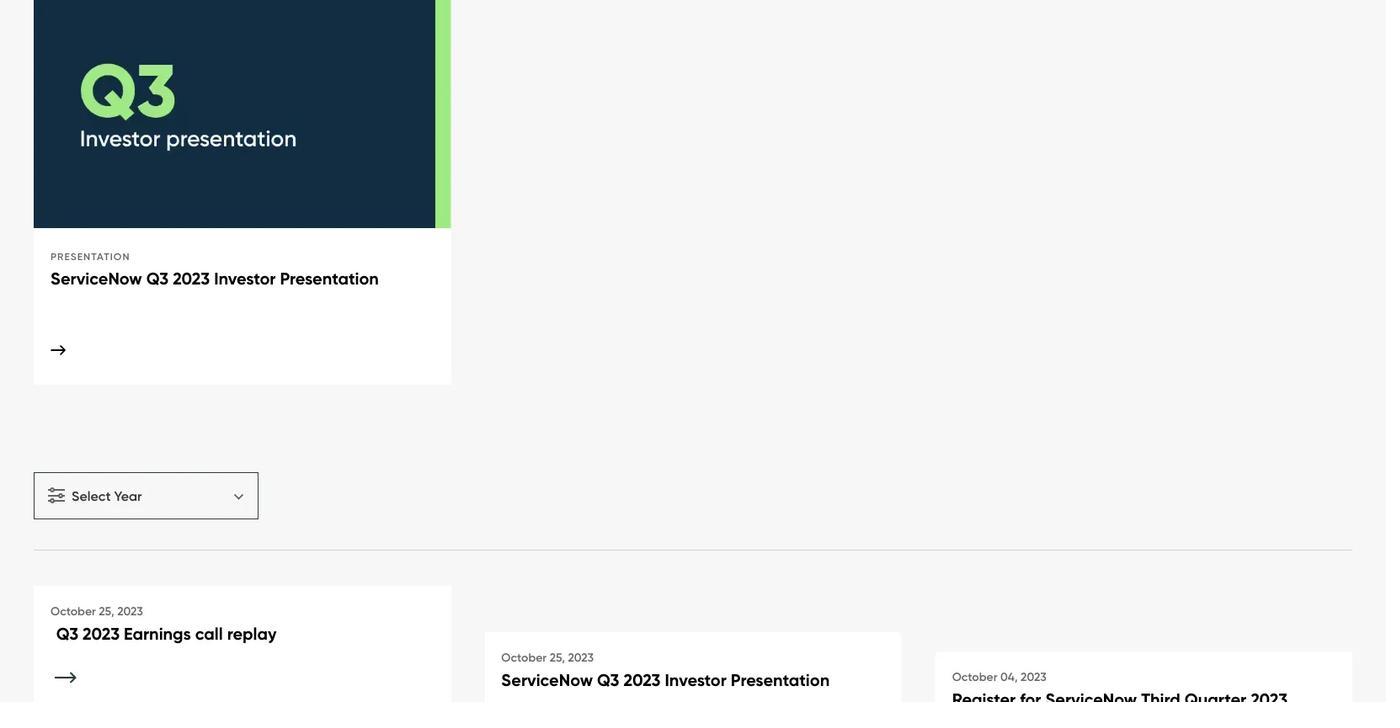 Task type: describe. For each thing, give the bounding box(es) containing it.
october for q3
[[51, 604, 96, 619]]

replay
[[227, 623, 277, 644]]

servicenow q3 2023 investor presentation image
[[34, 0, 451, 229]]

investor inside october 25, 2023 servicenow q3 2023 investor presentation
[[665, 670, 727, 691]]

october for servicenow
[[502, 651, 547, 665]]

presentation inside october 25, 2023 servicenow q3 2023 investor presentation
[[731, 670, 830, 691]]

october 04, 2023
[[953, 670, 1047, 685]]

earnings
[[124, 623, 191, 644]]

25, for q3
[[550, 651, 565, 665]]

year
[[114, 488, 142, 504]]



Task type: vqa. For each thing, say whether or not it's contained in the screenshot.
the Utah
no



Task type: locate. For each thing, give the bounding box(es) containing it.
1 horizontal spatial presentation
[[731, 670, 830, 691]]

0 horizontal spatial presentation
[[280, 268, 379, 289]]

1 vertical spatial investor
[[665, 670, 727, 691]]

servicenow inside october 25, 2023 servicenow q3 2023 investor presentation
[[502, 670, 593, 691]]

2 vertical spatial october
[[953, 670, 998, 685]]

0 vertical spatial investor
[[214, 268, 276, 289]]

servicenow q3 2023 investor presentation
[[51, 268, 379, 289]]

04,
[[1001, 670, 1018, 685]]

0 horizontal spatial 25,
[[99, 604, 114, 619]]

0 vertical spatial 25,
[[99, 604, 114, 619]]

presentation
[[280, 268, 379, 289], [731, 670, 830, 691]]

2023 for servicenow q3 2023 investor presentation
[[173, 268, 210, 289]]

q3 inside october 25, 2023 servicenow q3 2023 investor presentation
[[597, 670, 620, 691]]

october 25, 2023 servicenow q3 2023 investor presentation
[[502, 651, 830, 691]]

0 horizontal spatial q3
[[56, 623, 78, 644]]

25, inside october 25, 2023 servicenow q3 2023 investor presentation
[[550, 651, 565, 665]]

0 vertical spatial servicenow
[[51, 268, 142, 289]]

2023 for october 04, 2023
[[1021, 670, 1047, 685]]

0 horizontal spatial investor
[[214, 268, 276, 289]]

2 vertical spatial q3
[[597, 670, 620, 691]]

25,
[[99, 604, 114, 619], [550, 651, 565, 665]]

1 vertical spatial october
[[502, 651, 547, 665]]

1 vertical spatial q3
[[56, 623, 78, 644]]

q3
[[146, 268, 169, 289], [56, 623, 78, 644], [597, 670, 620, 691]]

2023 for october 25, 2023 servicenow q3 2023 investor presentation
[[568, 651, 594, 665]]

2023
[[173, 268, 210, 289], [117, 604, 143, 619], [83, 623, 120, 644], [568, 651, 594, 665], [624, 670, 661, 691], [1021, 670, 1047, 685]]

select year
[[72, 488, 142, 504]]

october inside october 25, 2023 q3 2023 earnings call replay
[[51, 604, 96, 619]]

october 25, 2023 q3 2023 earnings call replay
[[51, 604, 277, 644]]

1 horizontal spatial 25,
[[550, 651, 565, 665]]

october
[[51, 604, 96, 619], [502, 651, 547, 665], [953, 670, 998, 685]]

1 horizontal spatial servicenow
[[502, 670, 593, 691]]

investor
[[214, 268, 276, 289], [665, 670, 727, 691]]

path image
[[233, 494, 244, 500]]

group 2 image
[[48, 486, 65, 504]]

0 vertical spatial presentation
[[280, 268, 379, 289]]

q3 inside october 25, 2023 q3 2023 earnings call replay
[[56, 623, 78, 644]]

october inside october 25, 2023 servicenow q3 2023 investor presentation
[[502, 651, 547, 665]]

call
[[195, 623, 223, 644]]

1 vertical spatial 25,
[[550, 651, 565, 665]]

container image
[[51, 345, 66, 356]]

2023 for october 25, 2023 q3 2023 earnings call replay
[[117, 604, 143, 619]]

0 horizontal spatial servicenow
[[51, 268, 142, 289]]

25, for 2023
[[99, 604, 114, 619]]

0 vertical spatial october
[[51, 604, 96, 619]]

1 horizontal spatial october
[[502, 651, 547, 665]]

servicenow
[[51, 268, 142, 289], [502, 670, 593, 691]]

1 vertical spatial presentation
[[731, 670, 830, 691]]

select
[[72, 488, 111, 504]]

1 vertical spatial servicenow
[[502, 670, 593, 691]]

0 horizontal spatial october
[[51, 604, 96, 619]]

1 horizontal spatial q3
[[146, 268, 169, 289]]

25, inside october 25, 2023 q3 2023 earnings call replay
[[99, 604, 114, 619]]

0 vertical spatial q3
[[146, 268, 169, 289]]

2 horizontal spatial q3
[[597, 670, 620, 691]]

1 horizontal spatial investor
[[665, 670, 727, 691]]

2 horizontal spatial october
[[953, 670, 998, 685]]



